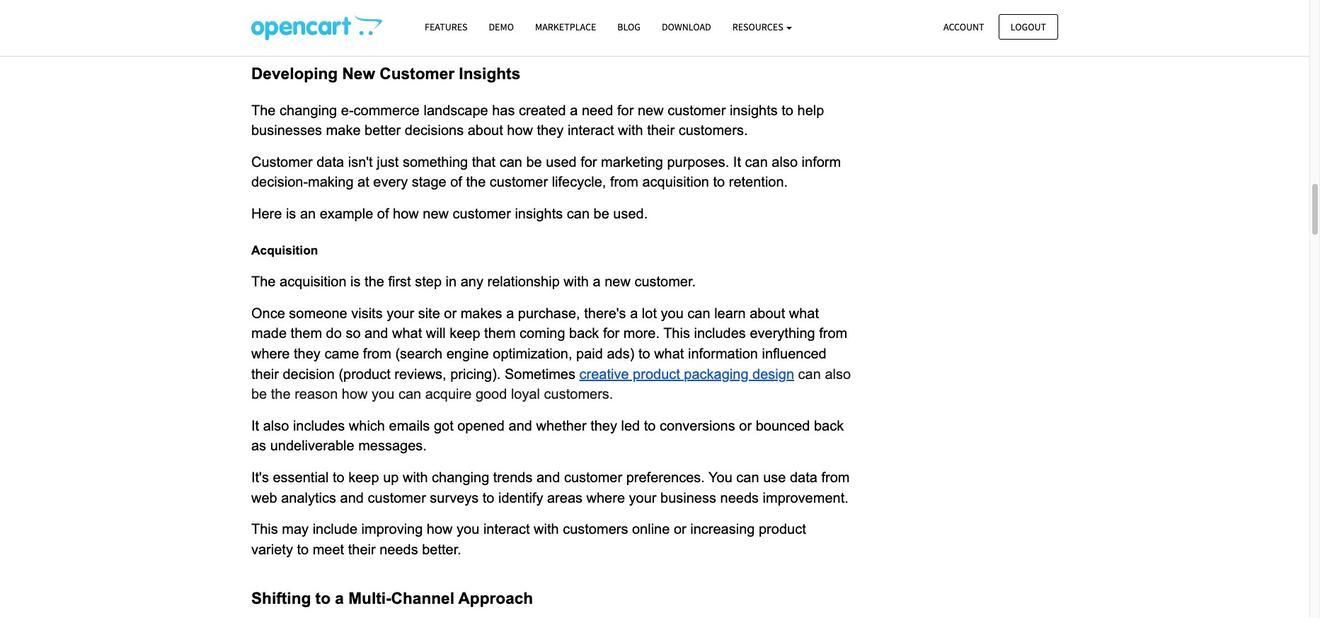 Task type: vqa. For each thing, say whether or not it's contained in the screenshot.
right "find"
no



Task type: describe. For each thing, give the bounding box(es) containing it.
2 horizontal spatial be
[[594, 206, 609, 221]]

multi-
[[348, 590, 391, 608]]

to down trends
[[483, 490, 494, 506]]

includes inside once someone visits your site or makes a purchase, there's a lot you can learn about what made them do so and what will keep them coming back for more. this includes everything from where they came from (search engine optimization, paid ads) to what information influenced their decision (product reviews, pricing). sometimes
[[694, 326, 746, 341]]

it inside customer data isn't just something that can be used for marketing purposes. it can also inform decision-making at every stage of the customer lifecycle, from acquisition to retention.
[[733, 154, 741, 170]]

insights
[[459, 64, 520, 83]]

meet
[[313, 542, 344, 558]]

features
[[425, 21, 468, 33]]

about inside the changing e-commerce landscape has created a need for new customer insights to help businesses make better decisions about how they interact with their customers.
[[468, 123, 503, 138]]

where inside once someone visits your site or makes a purchase, there's a lot you can learn about what made them do so and what will keep them coming back for more. this includes everything from where they came from (search engine optimization, paid ads) to what information influenced their decision (product reviews, pricing). sometimes
[[251, 346, 290, 362]]

online
[[632, 522, 670, 537]]

to inside it also includes which emails got opened and whether they led to conversions or bounced back as undeliverable messages.
[[644, 418, 656, 434]]

account link
[[932, 14, 996, 40]]

1 horizontal spatial is
[[350, 274, 361, 290]]

from up influenced
[[819, 326, 847, 341]]

a up there's
[[593, 274, 601, 290]]

loyal
[[511, 387, 540, 402]]

also for can also be the reason how you can acquire good loyal customers.
[[825, 366, 851, 382]]

of inside customer data isn't just something that can be used for marketing purposes. it can also inform decision-making at every stage of the customer lifecycle, from acquisition to retention.
[[450, 174, 462, 190]]

interact inside the changing e-commerce landscape has created a need for new customer insights to help businesses make better decisions about how they interact with their customers.
[[568, 123, 614, 138]]

here
[[251, 206, 282, 221]]

ads)
[[607, 346, 634, 362]]

keep inside once someone visits your site or makes a purchase, there's a lot you can learn about what made them do so and what will keep them coming back for more. this includes everything from where they came from (search engine optimization, paid ads) to what information influenced their decision (product reviews, pricing). sometimes
[[450, 326, 480, 341]]

everything
[[750, 326, 815, 341]]

commerce
[[354, 102, 420, 118]]

analytics
[[281, 490, 336, 506]]

they inside the changing e-commerce landscape has created a need for new customer insights to help businesses make better decisions about how they interact with their customers.
[[537, 123, 564, 138]]

used
[[546, 154, 577, 170]]

web
[[251, 490, 277, 506]]

keep inside it's essential to keep up with changing trends and customer preferences. you can use data from web analytics and customer surveys to identify areas where your business needs improvement.
[[348, 470, 379, 486]]

that
[[472, 154, 496, 170]]

step
[[415, 274, 442, 290]]

resources link
[[722, 15, 803, 40]]

here is an example of how new customer insights can be used.
[[251, 206, 648, 221]]

conversions
[[660, 418, 735, 434]]

also inside customer data isn't just something that can be used for marketing purposes. it can also inform decision-making at every stage of the customer lifecycle, from acquisition to retention.
[[772, 154, 798, 170]]

from inside it's essential to keep up with changing trends and customer preferences. you can use data from web analytics and customer surveys to identify areas where your business needs improvement.
[[821, 470, 850, 486]]

do
[[326, 326, 342, 341]]

and inside once someone visits your site or makes a purchase, there's a lot you can learn about what made them do so and what will keep them coming back for more. this includes everything from where they came from (search engine optimization, paid ads) to what information influenced their decision (product reviews, pricing). sometimes
[[365, 326, 388, 341]]

customer.
[[634, 274, 696, 290]]

marketplace link
[[524, 15, 607, 40]]

once
[[251, 306, 285, 321]]

e-
[[341, 102, 354, 118]]

2 horizontal spatial what
[[789, 306, 819, 321]]

isn't
[[348, 154, 373, 170]]

it's essential to keep up with changing trends and customer preferences. you can use data from web analytics and customer surveys to identify areas where your business needs improvement.
[[251, 470, 854, 506]]

site
[[418, 306, 440, 321]]

packaging
[[684, 366, 749, 382]]

opened
[[457, 418, 505, 434]]

can down reviews,
[[398, 387, 421, 402]]

it's
[[251, 470, 269, 486]]

also for it also includes which emails got opened and whether they led to conversions or bounced back as undeliverable messages.
[[263, 418, 289, 434]]

decisions
[[405, 123, 464, 138]]

businesses
[[251, 123, 322, 138]]

1 horizontal spatial customer
[[380, 64, 454, 83]]

include
[[313, 522, 357, 537]]

customer data isn't just something that can be used for marketing purposes. it can also inform decision-making at every stage of the customer lifecycle, from acquisition to retention.
[[251, 154, 845, 190]]

1 vertical spatial of
[[377, 206, 389, 221]]

needs inside it's essential to keep up with changing trends and customer preferences. you can use data from web analytics and customer surveys to identify areas where your business needs improvement.
[[720, 490, 759, 506]]

stage
[[412, 174, 446, 190]]

good
[[476, 387, 507, 402]]

1 vertical spatial new
[[423, 206, 449, 221]]

in
[[446, 274, 457, 290]]

help
[[797, 102, 824, 118]]

you inside can also be the reason how you can acquire good loyal customers.
[[372, 387, 395, 402]]

channel
[[391, 590, 454, 608]]

how inside can also be the reason how you can acquire good loyal customers.
[[342, 387, 368, 402]]

influenced
[[762, 346, 826, 362]]

resources
[[732, 21, 785, 33]]

data inside it's essential to keep up with changing trends and customer preferences. you can use data from web analytics and customer surveys to identify areas where your business needs improvement.
[[790, 470, 817, 486]]

makes
[[461, 306, 502, 321]]

someone
[[289, 306, 347, 321]]

how down every
[[393, 206, 419, 221]]

making
[[308, 174, 354, 190]]

back inside it also includes which emails got opened and whether they led to conversions or bounced back as undeliverable messages.
[[814, 418, 844, 434]]

be inside customer data isn't just something that can be used for marketing purposes. it can also inform decision-making at every stage of the customer lifecycle, from acquisition to retention.
[[526, 154, 542, 170]]

came
[[324, 346, 359, 362]]

a left lot
[[630, 306, 638, 321]]

can also be the reason how you can acquire good loyal customers.
[[251, 366, 855, 402]]

marketing
[[601, 154, 663, 170]]

the inside customer data isn't just something that can be used for marketing purposes. it can also inform decision-making at every stage of the customer lifecycle, from acquisition to retention.
[[466, 174, 486, 190]]

0 vertical spatial product
[[633, 366, 680, 382]]

pricing).
[[450, 366, 501, 382]]

the changing e-commerce landscape has created a need for new customer insights to help businesses make better decisions about how they interact with their customers.
[[251, 102, 828, 138]]

used.
[[613, 206, 648, 221]]

shifting
[[251, 590, 311, 608]]

business
[[660, 490, 716, 506]]

purchase,
[[518, 306, 580, 321]]

got
[[434, 418, 454, 434]]

about inside once someone visits your site or makes a purchase, there's a lot you can learn about what made them do so and what will keep them coming back for more. this includes everything from where they came from (search engine optimization, paid ads) to what information influenced their decision (product reviews, pricing). sometimes
[[750, 306, 785, 321]]

needs inside this may include improving how you interact with customers online or increasing product variety to meet their needs better.
[[380, 542, 418, 558]]

or inside once someone visits your site or makes a purchase, there's a lot you can learn about what made them do so and what will keep them coming back for more. this includes everything from where they came from (search engine optimization, paid ads) to what information influenced their decision (product reviews, pricing). sometimes
[[444, 306, 457, 321]]

customers. inside the changing e-commerce landscape has created a need for new customer insights to help businesses make better decisions about how they interact with their customers.
[[679, 123, 748, 138]]

customers. inside can also be the reason how you can acquire good loyal customers.
[[544, 387, 613, 402]]

changing inside it's essential to keep up with changing trends and customer preferences. you can use data from web analytics and customer surveys to identify areas where your business needs improvement.
[[432, 470, 489, 486]]

new inside the changing e-commerce landscape has created a need for new customer insights to help businesses make better decisions about how they interact with their customers.
[[638, 102, 664, 118]]

how inside this may include improving how you interact with customers online or increasing product variety to meet their needs better.
[[427, 522, 453, 537]]

for for need
[[617, 102, 634, 118]]

retention.
[[729, 174, 788, 190]]

your inside it's essential to keep up with changing trends and customer preferences. you can use data from web analytics and customer surveys to identify areas where your business needs improvement.
[[629, 490, 657, 506]]

1 them from the left
[[291, 326, 322, 341]]

just
[[377, 154, 399, 170]]

with inside it's essential to keep up with changing trends and customer preferences. you can use data from web analytics and customer surveys to identify areas where your business needs improvement.
[[403, 470, 428, 486]]

where inside it's essential to keep up with changing trends and customer preferences. you can use data from web analytics and customer surveys to identify areas where your business needs improvement.
[[586, 490, 625, 506]]

insights inside the changing e-commerce landscape has created a need for new customer insights to help businesses make better decisions about how they interact with their customers.
[[730, 102, 778, 118]]

and inside it also includes which emails got opened and whether they led to conversions or bounced back as undeliverable messages.
[[509, 418, 532, 434]]

lot
[[642, 306, 657, 321]]

undeliverable
[[270, 438, 354, 454]]

reason
[[295, 387, 338, 402]]

creative
[[579, 366, 629, 382]]

customer inside the changing e-commerce landscape has created a need for new customer insights to help businesses make better decisions about how they interact with their customers.
[[668, 102, 726, 118]]

approach
[[458, 590, 533, 608]]

you inside once someone visits your site or makes a purchase, there's a lot you can learn about what made them do so and what will keep them coming back for more. this includes everything from where they came from (search engine optimization, paid ads) to what information influenced their decision (product reviews, pricing). sometimes
[[661, 306, 684, 321]]

developing new customer insights
[[251, 64, 520, 83]]

the for the changing e-commerce landscape has created a need for new customer insights to help businesses make better decisions about how they interact with their customers.
[[251, 102, 276, 118]]

optimization,
[[493, 346, 572, 362]]

0 horizontal spatial acquisition
[[280, 274, 347, 290]]

acquisition inside customer data isn't just something that can be used for marketing purposes. it can also inform decision-making at every stage of the customer lifecycle, from acquisition to retention.
[[642, 174, 709, 190]]

0 horizontal spatial what
[[392, 326, 422, 341]]

lifecycle,
[[552, 174, 606, 190]]

which
[[349, 418, 385, 434]]

or inside this may include improving how you interact with customers online or increasing product variety to meet their needs better.
[[674, 522, 686, 537]]

features link
[[414, 15, 478, 40]]

includes inside it also includes which emails got opened and whether they led to conversions or bounced back as undeliverable messages.
[[293, 418, 345, 434]]

whether
[[536, 418, 587, 434]]

customer inside customer data isn't just something that can be used for marketing purposes. it can also inform decision-making at every stage of the customer lifecycle, from acquisition to retention.
[[251, 154, 313, 170]]

a right makes
[[506, 306, 514, 321]]

design
[[752, 366, 794, 382]]

will
[[426, 326, 446, 341]]

marketplace
[[535, 21, 596, 33]]

they inside it also includes which emails got opened and whether they led to conversions or bounced back as undeliverable messages.
[[590, 418, 617, 434]]

areas
[[547, 490, 583, 506]]

2 vertical spatial new
[[605, 274, 631, 290]]

acquisition
[[251, 244, 318, 258]]



Task type: locate. For each thing, give the bounding box(es) containing it.
2 horizontal spatial also
[[825, 366, 851, 382]]

0 vertical spatial needs
[[720, 490, 759, 506]]

1 vertical spatial needs
[[380, 542, 418, 558]]

also up retention.
[[772, 154, 798, 170]]

the inside the changing e-commerce landscape has created a need for new customer insights to help businesses make better decisions about how they interact with their customers.
[[251, 102, 276, 118]]

1 horizontal spatial what
[[654, 346, 684, 362]]

how
[[507, 123, 533, 138], [393, 206, 419, 221], [342, 387, 368, 402], [427, 522, 453, 537]]

there's
[[584, 306, 626, 321]]

the down that
[[466, 174, 486, 190]]

1 vertical spatial it
[[251, 418, 259, 434]]

can down influenced
[[798, 366, 821, 382]]

they inside once someone visits your site or makes a purchase, there's a lot you can learn about what made them do so and what will keep them coming back for more. this includes everything from where they came from (search engine optimization, paid ads) to what information influenced their decision (product reviews, pricing). sometimes
[[294, 346, 321, 362]]

0 vertical spatial customers.
[[679, 123, 748, 138]]

back inside once someone visits your site or makes a purchase, there's a lot you can learn about what made them do so and what will keep them coming back for more. this includes everything from where they came from (search engine optimization, paid ads) to what information influenced their decision (product reviews, pricing). sometimes
[[569, 326, 599, 341]]

1 vertical spatial you
[[372, 387, 395, 402]]

1 horizontal spatial data
[[790, 470, 817, 486]]

to inside customer data isn't just something that can be used for marketing purposes. it can also inform decision-making at every stage of the customer lifecycle, from acquisition to retention.
[[713, 174, 725, 190]]

decision-
[[251, 174, 308, 190]]

their
[[647, 123, 675, 138], [251, 366, 279, 382], [348, 542, 376, 558]]

0 vertical spatial also
[[772, 154, 798, 170]]

0 vertical spatial back
[[569, 326, 599, 341]]

includes up the undeliverable
[[293, 418, 345, 434]]

emails
[[389, 418, 430, 434]]

0 horizontal spatial of
[[377, 206, 389, 221]]

you right lot
[[661, 306, 684, 321]]

acquisition
[[642, 174, 709, 190], [280, 274, 347, 290]]

your down 'preferences.'
[[629, 490, 657, 506]]

keep up engine
[[450, 326, 480, 341]]

to inside once someone visits your site or makes a purchase, there's a lot you can learn about what made them do so and what will keep them coming back for more. this includes everything from where they came from (search engine optimization, paid ads) to what information influenced their decision (product reviews, pricing). sometimes
[[638, 346, 650, 362]]

for
[[617, 102, 634, 118], [581, 154, 597, 170], [603, 326, 620, 341]]

2 vertical spatial be
[[251, 387, 267, 402]]

0 vertical spatial for
[[617, 102, 634, 118]]

every
[[373, 174, 408, 190]]

2 vertical spatial they
[[590, 418, 617, 434]]

or
[[444, 306, 457, 321], [739, 418, 752, 434], [674, 522, 686, 537]]

customer
[[380, 64, 454, 83], [251, 154, 313, 170]]

can right that
[[499, 154, 522, 170]]

1 vertical spatial about
[[750, 306, 785, 321]]

about up the everything
[[750, 306, 785, 321]]

acquisition up someone
[[280, 274, 347, 290]]

0 horizontal spatial customer
[[251, 154, 313, 170]]

0 horizontal spatial about
[[468, 123, 503, 138]]

1 vertical spatial the
[[365, 274, 384, 290]]

0 vertical spatial new
[[638, 102, 664, 118]]

keep left "up"
[[348, 470, 379, 486]]

their up marketing
[[647, 123, 675, 138]]

also inside can also be the reason how you can acquire good loyal customers.
[[825, 366, 851, 382]]

0 vertical spatial acquisition
[[642, 174, 709, 190]]

blog
[[617, 21, 641, 33]]

1 horizontal spatial this
[[663, 326, 690, 341]]

1 horizontal spatial or
[[674, 522, 686, 537]]

paid
[[576, 346, 603, 362]]

account
[[944, 20, 984, 33]]

what up creative product packaging design link
[[654, 346, 684, 362]]

1 vertical spatial this
[[251, 522, 278, 537]]

for inside once someone visits your site or makes a purchase, there's a lot you can learn about what made them do so and what will keep them coming back for more. this includes everything from where they came from (search engine optimization, paid ads) to what information influenced their decision (product reviews, pricing). sometimes
[[603, 326, 620, 341]]

demo link
[[478, 15, 524, 40]]

where down made
[[251, 346, 290, 362]]

better.
[[422, 542, 461, 558]]

this inside this may include improving how you interact with customers online or increasing product variety to meet their needs better.
[[251, 522, 278, 537]]

0 horizontal spatial the
[[271, 387, 291, 402]]

2 horizontal spatial they
[[590, 418, 617, 434]]

with down areas
[[534, 522, 559, 537]]

or left bounced
[[739, 418, 752, 434]]

at
[[357, 174, 369, 190]]

1 vertical spatial or
[[739, 418, 752, 434]]

1 horizontal spatial of
[[450, 174, 462, 190]]

interact
[[568, 123, 614, 138], [483, 522, 530, 537]]

1 horizontal spatial them
[[484, 326, 516, 341]]

the for the acquisition is the first step in any relationship with a new customer.
[[251, 274, 276, 290]]

changing up businesses
[[280, 102, 337, 118]]

with up marketing
[[618, 123, 643, 138]]

is
[[286, 206, 296, 221], [350, 274, 361, 290]]

0 vertical spatial of
[[450, 174, 462, 190]]

0 horizontal spatial customers.
[[544, 387, 613, 402]]

can up retention.
[[745, 154, 768, 170]]

changing inside the changing e-commerce landscape has created a need for new customer insights to help businesses make better decisions about how they interact with their customers.
[[280, 102, 337, 118]]

(product
[[339, 366, 391, 382]]

their right meet
[[348, 542, 376, 558]]

1 vertical spatial be
[[594, 206, 609, 221]]

they down "created"
[[537, 123, 564, 138]]

how inside the changing e-commerce landscape has created a need for new customer insights to help businesses make better decisions about how they interact with their customers.
[[507, 123, 533, 138]]

back
[[569, 326, 599, 341], [814, 418, 844, 434]]

of right stage
[[450, 174, 462, 190]]

download
[[662, 21, 711, 33]]

trends
[[493, 470, 533, 486]]

2 them from the left
[[484, 326, 516, 341]]

is left the an
[[286, 206, 296, 221]]

customer
[[668, 102, 726, 118], [490, 174, 548, 190], [453, 206, 511, 221], [564, 470, 622, 486], [368, 490, 426, 506]]

how down (product
[[342, 387, 368, 402]]

or right site
[[444, 306, 457, 321]]

2 horizontal spatial their
[[647, 123, 675, 138]]

their down made
[[251, 366, 279, 382]]

what
[[789, 306, 819, 321], [392, 326, 422, 341], [654, 346, 684, 362]]

1 vertical spatial they
[[294, 346, 321, 362]]

back up paid
[[569, 326, 599, 341]]

acquisition down purposes.
[[642, 174, 709, 190]]

product down "improvement."
[[759, 522, 806, 537]]

0 horizontal spatial insights
[[515, 206, 563, 221]]

and down visits at the left of the page
[[365, 326, 388, 341]]

0 horizontal spatial also
[[263, 418, 289, 434]]

acquire
[[425, 387, 472, 402]]

insights down customer data isn't just something that can be used for marketing purposes. it can also inform decision-making at every stage of the customer lifecycle, from acquisition to retention.
[[515, 206, 563, 221]]

also inside it also includes which emails got opened and whether they led to conversions or bounced back as undeliverable messages.
[[263, 418, 289, 434]]

1 horizontal spatial they
[[537, 123, 564, 138]]

0 vertical spatial or
[[444, 306, 457, 321]]

to inside this may include improving how you interact with customers online or increasing product variety to meet their needs better.
[[297, 542, 309, 558]]

to down more.
[[638, 346, 650, 362]]

0 horizontal spatial new
[[423, 206, 449, 221]]

logout link
[[999, 14, 1058, 40]]

this
[[663, 326, 690, 341], [251, 522, 278, 537]]

their inside once someone visits your site or makes a purchase, there's a lot you can learn about what made them do so and what will keep them coming back for more. this includes everything from where they came from (search engine optimization, paid ads) to what information influenced their decision (product reviews, pricing). sometimes
[[251, 366, 279, 382]]

2 horizontal spatial the
[[466, 174, 486, 190]]

to right led
[[644, 418, 656, 434]]

learn
[[714, 306, 746, 321]]

customers.
[[679, 123, 748, 138], [544, 387, 613, 402]]

to up analytics
[[333, 470, 344, 486]]

for up the lifecycle, on the left of page
[[581, 154, 597, 170]]

the for in
[[365, 274, 384, 290]]

where
[[251, 346, 290, 362], [586, 490, 625, 506]]

they up decision
[[294, 346, 321, 362]]

make
[[326, 123, 361, 138]]

where up "customers"
[[586, 490, 625, 506]]

1 horizontal spatial be
[[526, 154, 542, 170]]

how down 'has'
[[507, 123, 533, 138]]

to right "shifting" at left bottom
[[315, 590, 331, 608]]

blog link
[[607, 15, 651, 40]]

the up once
[[251, 274, 276, 290]]

1 horizontal spatial your
[[629, 490, 657, 506]]

any
[[461, 274, 483, 290]]

your
[[387, 306, 414, 321], [629, 490, 657, 506]]

a inside the changing e-commerce landscape has created a need for new customer insights to help businesses make better decisions about how they interact with their customers.
[[570, 102, 578, 118]]

to down may at the left bottom of page
[[297, 542, 309, 558]]

1 vertical spatial includes
[[293, 418, 345, 434]]

their inside this may include improving how you interact with customers online or increasing product variety to meet their needs better.
[[348, 542, 376, 558]]

new
[[342, 64, 375, 83]]

1 vertical spatial for
[[581, 154, 597, 170]]

1 horizontal spatial the
[[365, 274, 384, 290]]

be inside can also be the reason how you can acquire good loyal customers.
[[251, 387, 267, 402]]

insights left help on the top of the page
[[730, 102, 778, 118]]

2 vertical spatial or
[[674, 522, 686, 537]]

about down 'has'
[[468, 123, 503, 138]]

this up variety
[[251, 522, 278, 537]]

the acquisition is the first step in any relationship with a new customer.
[[251, 274, 696, 290]]

1 horizontal spatial customers.
[[679, 123, 748, 138]]

you
[[661, 306, 684, 321], [372, 387, 395, 402], [457, 522, 479, 537]]

customer inside customer data isn't just something that can be used for marketing purposes. it can also inform decision-making at every stage of the customer lifecycle, from acquisition to retention.
[[490, 174, 548, 190]]

it up as
[[251, 418, 259, 434]]

preferences.
[[626, 470, 705, 486]]

and down loyal
[[509, 418, 532, 434]]

product down ads)
[[633, 366, 680, 382]]

1 horizontal spatial acquisition
[[642, 174, 709, 190]]

it also includes which emails got opened and whether they led to conversions or bounced back as undeliverable messages.
[[251, 418, 848, 454]]

decision
[[283, 366, 335, 382]]

landscape
[[424, 102, 488, 118]]

0 vertical spatial about
[[468, 123, 503, 138]]

1 vertical spatial data
[[790, 470, 817, 486]]

the
[[251, 102, 276, 118], [251, 274, 276, 290]]

with inside the changing e-commerce landscape has created a need for new customer insights to help businesses make better decisions about how they interact with their customers.
[[618, 123, 643, 138]]

or inside it also includes which emails got opened and whether they led to conversions or bounced back as undeliverable messages.
[[739, 418, 752, 434]]

needs down you
[[720, 490, 759, 506]]

improvement.
[[763, 490, 849, 506]]

2 vertical spatial the
[[271, 387, 291, 402]]

data up "improvement."
[[790, 470, 817, 486]]

the up businesses
[[251, 102, 276, 118]]

to inside the changing e-commerce landscape has created a need for new customer insights to help businesses make better decisions about how they interact with their customers.
[[782, 102, 793, 118]]

a
[[570, 102, 578, 118], [593, 274, 601, 290], [506, 306, 514, 321], [630, 306, 638, 321], [335, 590, 344, 608]]

1 vertical spatial is
[[350, 274, 361, 290]]

key insights every e-commerce platform need to consider image
[[251, 15, 382, 40]]

0 horizontal spatial needs
[[380, 542, 418, 558]]

reviews,
[[394, 366, 446, 382]]

and up areas
[[536, 470, 560, 486]]

first
[[388, 274, 411, 290]]

product
[[633, 366, 680, 382], [759, 522, 806, 537]]

the inside can also be the reason how you can acquire good loyal customers.
[[271, 387, 291, 402]]

your left site
[[387, 306, 414, 321]]

what up (search
[[392, 326, 422, 341]]

visits
[[351, 306, 383, 321]]

1 vertical spatial product
[[759, 522, 806, 537]]

0 vertical spatial is
[[286, 206, 296, 221]]

their inside the changing e-commerce landscape has created a need for new customer insights to help businesses make better decisions about how they interact with their customers.
[[647, 123, 675, 138]]

keep
[[450, 326, 480, 341], [348, 470, 379, 486]]

the for you
[[271, 387, 291, 402]]

increasing
[[690, 522, 755, 537]]

a left multi-
[[335, 590, 344, 608]]

them down makes
[[484, 326, 516, 341]]

1 the from the top
[[251, 102, 276, 118]]

this inside once someone visits your site or makes a purchase, there's a lot you can learn about what made them do so and what will keep them coming back for more. this includes everything from where they came from (search engine optimization, paid ads) to what information influenced their decision (product reviews, pricing). sometimes
[[663, 326, 690, 341]]

product inside this may include improving how you interact with customers online or increasing product variety to meet their needs better.
[[759, 522, 806, 537]]

0 vertical spatial data
[[317, 154, 344, 170]]

with up purchase,
[[564, 274, 589, 290]]

this right more.
[[663, 326, 690, 341]]

new up there's
[[605, 274, 631, 290]]

insights
[[730, 102, 778, 118], [515, 206, 563, 221]]

for inside the changing e-commerce landscape has created a need for new customer insights to help businesses make better decisions about how they interact with their customers.
[[617, 102, 634, 118]]

0 vertical spatial their
[[647, 123, 675, 138]]

for for used
[[581, 154, 597, 170]]

be left used
[[526, 154, 542, 170]]

can left learn
[[688, 306, 710, 321]]

from up "improvement."
[[821, 470, 850, 486]]

also up as
[[263, 418, 289, 434]]

data inside customer data isn't just something that can be used for marketing purposes. it can also inform decision-making at every stage of the customer lifecycle, from acquisition to retention.
[[317, 154, 344, 170]]

2 the from the top
[[251, 274, 276, 290]]

better
[[365, 123, 401, 138]]

you inside this may include improving how you interact with customers online or increasing product variety to meet their needs better.
[[457, 522, 479, 537]]

can down the lifecycle, on the left of page
[[567, 206, 590, 221]]

0 horizontal spatial this
[[251, 522, 278, 537]]

is up visits at the left of the page
[[350, 274, 361, 290]]

for right need
[[617, 102, 634, 118]]

0 vertical spatial your
[[387, 306, 414, 321]]

how up better. on the left bottom of page
[[427, 522, 453, 537]]

they left led
[[590, 418, 617, 434]]

1 horizontal spatial changing
[[432, 470, 489, 486]]

new right need
[[638, 102, 664, 118]]

what up the everything
[[789, 306, 819, 321]]

customers. down creative
[[544, 387, 613, 402]]

changing up surveys
[[432, 470, 489, 486]]

and up include
[[340, 490, 364, 506]]

new down stage
[[423, 206, 449, 221]]

new
[[638, 102, 664, 118], [423, 206, 449, 221], [605, 274, 631, 290]]

from inside customer data isn't just something that can be used for marketing purposes. it can also inform decision-making at every stage of the customer lifecycle, from acquisition to retention.
[[610, 174, 638, 190]]

1 vertical spatial your
[[629, 490, 657, 506]]

as
[[251, 438, 266, 454]]

2 vertical spatial what
[[654, 346, 684, 362]]

can left use
[[736, 470, 759, 486]]

an
[[300, 206, 316, 221]]

1 horizontal spatial their
[[348, 542, 376, 558]]

interact down need
[[568, 123, 614, 138]]

purposes.
[[667, 154, 729, 170]]

0 vertical spatial interact
[[568, 123, 614, 138]]

once someone visits your site or makes a purchase, there's a lot you can learn about what made them do so and what will keep them coming back for more. this includes everything from where they came from (search engine optimization, paid ads) to what information influenced their decision (product reviews, pricing). sometimes
[[251, 306, 851, 382]]

more.
[[623, 326, 660, 341]]

you down (product
[[372, 387, 395, 402]]

1 horizontal spatial insights
[[730, 102, 778, 118]]

2 vertical spatial also
[[263, 418, 289, 434]]

0 vertical spatial includes
[[694, 326, 746, 341]]

them down someone
[[291, 326, 322, 341]]

includes
[[694, 326, 746, 341], [293, 418, 345, 434]]

can inside it's essential to keep up with changing trends and customer preferences. you can use data from web analytics and customer surveys to identify areas where your business needs improvement.
[[736, 470, 759, 486]]

to down purposes.
[[713, 174, 725, 190]]

0 horizontal spatial is
[[286, 206, 296, 221]]

1 vertical spatial insights
[[515, 206, 563, 221]]

0 horizontal spatial them
[[291, 326, 322, 341]]

0 horizontal spatial data
[[317, 154, 344, 170]]

0 horizontal spatial product
[[633, 366, 680, 382]]

example
[[320, 206, 373, 221]]

it up retention.
[[733, 154, 741, 170]]

1 horizontal spatial where
[[586, 490, 625, 506]]

to left help on the top of the page
[[782, 102, 793, 118]]

use
[[763, 470, 786, 486]]

customer up the commerce
[[380, 64, 454, 83]]

customers. up purposes.
[[679, 123, 748, 138]]

0 horizontal spatial be
[[251, 387, 267, 402]]

0 vertical spatial they
[[537, 123, 564, 138]]

data up making
[[317, 154, 344, 170]]

the left first
[[365, 274, 384, 290]]

0 horizontal spatial they
[[294, 346, 321, 362]]

0 vertical spatial insights
[[730, 102, 778, 118]]

0 vertical spatial changing
[[280, 102, 337, 118]]

includes up the 'information'
[[694, 326, 746, 341]]

essential
[[273, 470, 329, 486]]

for down there's
[[603, 326, 620, 341]]

about
[[468, 123, 503, 138], [750, 306, 785, 321]]

back right bounced
[[814, 418, 844, 434]]

0 horizontal spatial changing
[[280, 102, 337, 118]]

download link
[[651, 15, 722, 40]]

0 horizontal spatial you
[[372, 387, 395, 402]]

your inside once someone visits your site or makes a purchase, there's a lot you can learn about what made them do so and what will keep them coming back for more. this includes everything from where they came from (search engine optimization, paid ads) to what information influenced their decision (product reviews, pricing). sometimes
[[387, 306, 414, 321]]

1 vertical spatial what
[[392, 326, 422, 341]]

0 vertical spatial what
[[789, 306, 819, 321]]

logout
[[1011, 20, 1046, 33]]

from down marketing
[[610, 174, 638, 190]]

0 horizontal spatial your
[[387, 306, 414, 321]]

can inside once someone visits your site or makes a purchase, there's a lot you can learn about what made them do so and what will keep them coming back for more. this includes everything from where they came from (search engine optimization, paid ads) to what information influenced their decision (product reviews, pricing). sometimes
[[688, 306, 710, 321]]

they
[[537, 123, 564, 138], [294, 346, 321, 362], [590, 418, 617, 434]]

0 vertical spatial be
[[526, 154, 542, 170]]

customer up decision-
[[251, 154, 313, 170]]

it inside it also includes which emails got opened and whether they led to conversions or bounced back as undeliverable messages.
[[251, 418, 259, 434]]

1 vertical spatial the
[[251, 274, 276, 290]]

(search
[[395, 346, 442, 362]]

surveys
[[430, 490, 479, 506]]

1 vertical spatial also
[[825, 366, 851, 382]]

interact down identify
[[483, 522, 530, 537]]

0 horizontal spatial or
[[444, 306, 457, 321]]

a left need
[[570, 102, 578, 118]]

1 horizontal spatial interact
[[568, 123, 614, 138]]

for inside customer data isn't just something that can be used for marketing purposes. it can also inform decision-making at every stage of the customer lifecycle, from acquisition to retention.
[[581, 154, 597, 170]]

also down influenced
[[825, 366, 851, 382]]

created
[[519, 102, 566, 118]]

creative product packaging design link
[[579, 365, 794, 383]]

2 horizontal spatial or
[[739, 418, 752, 434]]

with right "up"
[[403, 470, 428, 486]]

interact inside this may include improving how you interact with customers online or increasing product variety to meet their needs better.
[[483, 522, 530, 537]]

2 horizontal spatial you
[[661, 306, 684, 321]]

1 horizontal spatial product
[[759, 522, 806, 537]]

1 vertical spatial acquisition
[[280, 274, 347, 290]]

with inside this may include improving how you interact with customers online or increasing product variety to meet their needs better.
[[534, 522, 559, 537]]

0 vertical spatial where
[[251, 346, 290, 362]]

this may include improving how you interact with customers online or increasing product variety to meet their needs better.
[[251, 522, 810, 558]]

from up (product
[[363, 346, 391, 362]]

2 horizontal spatial new
[[638, 102, 664, 118]]

shifting to a multi-channel approach
[[251, 590, 533, 608]]



